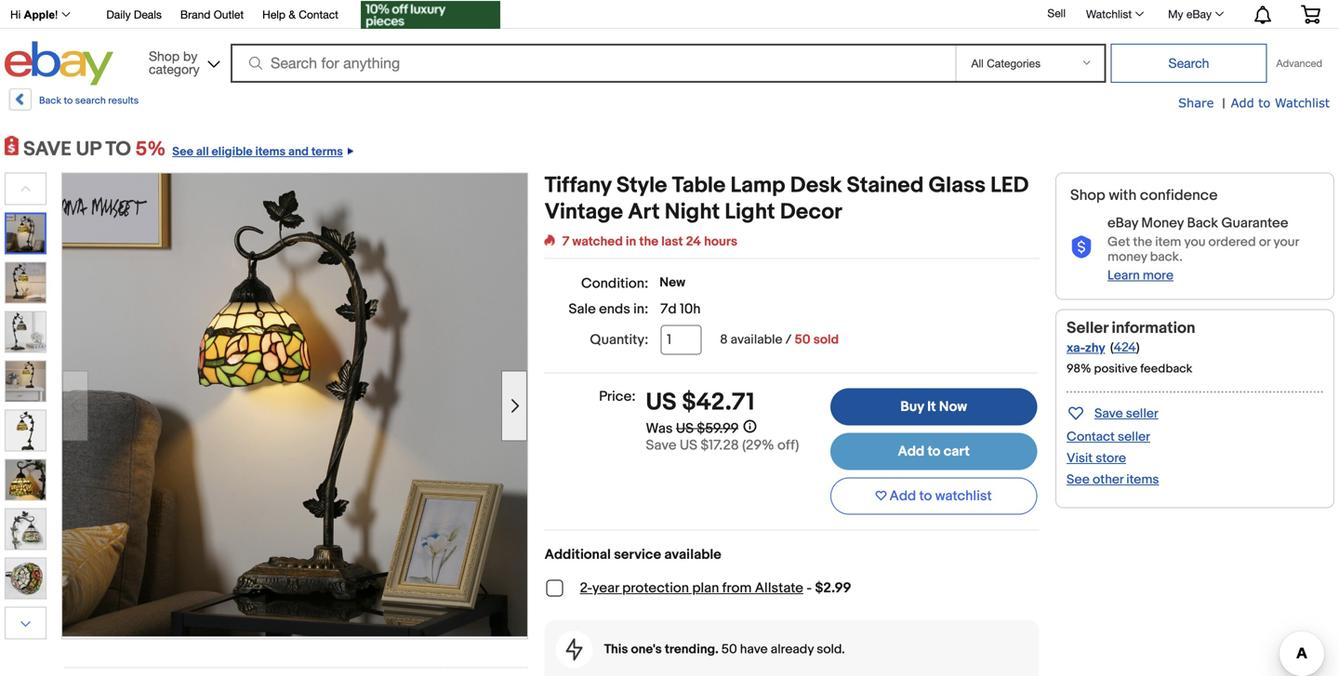 Task type: vqa. For each thing, say whether or not it's contained in the screenshot.
seller
yes



Task type: describe. For each thing, give the bounding box(es) containing it.
with
[[1109, 186, 1137, 205]]

add for add to cart
[[898, 443, 925, 460]]

us for was
[[676, 420, 694, 437]]

buy
[[901, 399, 924, 415]]

protection
[[622, 580, 689, 597]]

424 link
[[1114, 340, 1137, 356]]

shop for shop by category
[[149, 48, 180, 64]]

|
[[1223, 96, 1226, 112]]

all
[[196, 145, 209, 159]]

my ebay
[[1168, 7, 1212, 20]]

account navigation
[[0, 0, 1335, 31]]

none submit inside "shop by category" banner
[[1111, 44, 1267, 83]]

plan
[[692, 580, 719, 597]]

share | add to watchlist
[[1179, 95, 1330, 112]]

daily
[[106, 8, 131, 21]]

ebay inside ebay money back guarantee get the item you ordered or your money back. learn more
[[1108, 215, 1139, 232]]

price:
[[599, 388, 636, 405]]

0 vertical spatial available
[[731, 332, 783, 348]]

you
[[1185, 234, 1206, 250]]

guarantee
[[1222, 215, 1289, 232]]

glass
[[929, 173, 986, 199]]

add to watchlist
[[890, 488, 992, 505]]

add for add to watchlist
[[890, 488, 916, 505]]

already
[[771, 642, 814, 658]]

with details__icon image for ebay money back guarantee
[[1071, 236, 1093, 259]]

confidence
[[1140, 186, 1218, 205]]

advanced link
[[1267, 45, 1332, 82]]

art
[[628, 199, 660, 226]]

get the coupon image
[[361, 1, 500, 29]]

hours
[[704, 234, 738, 250]]

seller for save
[[1126, 406, 1159, 422]]

eligible
[[212, 145, 253, 159]]

share button
[[1179, 95, 1214, 112]]

(
[[1110, 340, 1114, 356]]

add to watchlist link
[[1231, 95, 1330, 112]]

trending.
[[665, 642, 719, 658]]

seller
[[1067, 319, 1108, 338]]

apple
[[24, 8, 55, 21]]

feedback
[[1141, 362, 1193, 376]]

one's
[[631, 642, 662, 658]]

the inside us $42.71 main content
[[639, 234, 659, 250]]

save seller
[[1095, 406, 1159, 422]]

us up was
[[646, 388, 677, 417]]

0 horizontal spatial see
[[172, 145, 193, 159]]

7
[[562, 234, 570, 250]]

help & contact link
[[262, 5, 339, 26]]

to
[[105, 137, 131, 161]]

was
[[646, 420, 673, 437]]

style
[[617, 173, 667, 199]]

to for search
[[64, 95, 73, 107]]

watched
[[573, 234, 623, 250]]

0 horizontal spatial back
[[39, 95, 61, 107]]

category
[[149, 61, 200, 77]]

items inside 'contact seller visit store see other items'
[[1127, 472, 1159, 488]]

picture 8 of 10 image
[[6, 559, 46, 599]]

save us $17.28 (29% off)
[[646, 437, 799, 454]]

add to cart
[[898, 443, 970, 460]]

led
[[991, 173, 1029, 199]]

seller information xa-zhy ( 424 ) 98% positive feedback
[[1067, 319, 1196, 376]]

your shopping cart image
[[1300, 5, 1322, 23]]

vintage
[[545, 199, 623, 226]]

tiffany style table lamp desk stained glass led vintage art night light decor - picture 1 of 10 image
[[62, 171, 527, 636]]

50 for sold
[[795, 332, 811, 348]]

quantity:
[[590, 332, 649, 348]]

us $42.71
[[646, 388, 755, 417]]

ordered
[[1209, 234, 1256, 250]]

terms
[[311, 145, 343, 159]]

sale ends in:
[[569, 301, 649, 318]]

Quantity: text field
[[661, 325, 702, 355]]

picture 4 of 10 image
[[6, 361, 46, 401]]

watchlist inside account navigation
[[1086, 7, 1132, 20]]

add inside share | add to watchlist
[[1231, 95, 1254, 110]]

shop by category banner
[[0, 0, 1335, 90]]

information
[[1112, 319, 1196, 338]]

money
[[1142, 215, 1184, 232]]

contact inside 'contact seller visit store see other items'
[[1067, 429, 1115, 445]]

xa-
[[1067, 340, 1085, 356]]

us $42.71 main content
[[545, 173, 1039, 676]]

brand outlet
[[180, 8, 244, 21]]

10h
[[680, 301, 701, 318]]

ebay inside account navigation
[[1187, 7, 1212, 20]]

in:
[[634, 301, 649, 318]]

sell link
[[1039, 7, 1074, 20]]

now
[[939, 399, 967, 415]]

ebay money back guarantee get the item you ordered or your money back. learn more
[[1108, 215, 1299, 284]]

sold
[[814, 332, 839, 348]]

add to watchlist button
[[831, 478, 1038, 515]]

zhy
[[1085, 340, 1106, 356]]

1 vertical spatial available
[[664, 547, 722, 563]]

add to cart link
[[831, 433, 1038, 470]]

brand outlet link
[[180, 5, 244, 26]]

hi apple !
[[10, 8, 58, 21]]

condition:
[[581, 275, 649, 292]]

seller for contact
[[1118, 429, 1151, 445]]

buy it now link
[[831, 388, 1038, 426]]

have
[[740, 642, 768, 658]]

save for save seller
[[1095, 406, 1123, 422]]

in
[[626, 234, 636, 250]]

see all eligible items and terms link
[[166, 137, 353, 161]]

this
[[604, 642, 628, 658]]

&
[[289, 8, 296, 21]]

sale
[[569, 301, 596, 318]]



Task type: locate. For each thing, give the bounding box(es) containing it.
24
[[686, 234, 701, 250]]

50 left have at bottom right
[[722, 642, 737, 658]]

1 vertical spatial ebay
[[1108, 215, 1139, 232]]

with details__icon image for this one's trending.
[[566, 639, 583, 661]]

add down buy
[[898, 443, 925, 460]]

back.
[[1150, 249, 1183, 265]]

0 horizontal spatial 50
[[722, 642, 737, 658]]

0 vertical spatial with details__icon image
[[1071, 236, 1093, 259]]

items right "other"
[[1127, 472, 1159, 488]]

5%
[[135, 137, 166, 161]]

to left search
[[64, 95, 73, 107]]

shop with confidence
[[1071, 186, 1218, 205]]

0 vertical spatial items
[[255, 145, 286, 159]]

0 horizontal spatial available
[[664, 547, 722, 563]]

items left and
[[255, 145, 286, 159]]

seller up the contact seller link
[[1126, 406, 1159, 422]]

learn more link
[[1108, 268, 1174, 284]]

0 horizontal spatial the
[[639, 234, 659, 250]]

7d 10h
[[661, 301, 701, 318]]

watchlist right sell
[[1086, 7, 1132, 20]]

1 horizontal spatial available
[[731, 332, 783, 348]]

0 horizontal spatial items
[[255, 145, 286, 159]]

positive
[[1094, 362, 1138, 376]]

1 horizontal spatial back
[[1187, 215, 1219, 232]]

was us $59.99
[[646, 420, 739, 437]]

the inside ebay money back guarantee get the item you ordered or your money back. learn more
[[1133, 234, 1153, 250]]

1 vertical spatial watchlist
[[1275, 95, 1330, 110]]

brand
[[180, 8, 211, 21]]

1 vertical spatial see
[[1067, 472, 1090, 488]]

1 vertical spatial contact
[[1067, 429, 1115, 445]]

watchlist inside share | add to watchlist
[[1275, 95, 1330, 110]]

8
[[720, 332, 728, 348]]

the right in
[[639, 234, 659, 250]]

to left watchlist
[[920, 488, 932, 505]]

items inside see all eligible items and terms link
[[255, 145, 286, 159]]

us right was
[[676, 420, 694, 437]]

0 vertical spatial contact
[[299, 8, 339, 21]]

back up you
[[1187, 215, 1219, 232]]

save inside us $42.71 main content
[[646, 437, 677, 454]]

seller
[[1126, 406, 1159, 422], [1118, 429, 1151, 445]]

decor
[[780, 199, 842, 226]]

to inside button
[[920, 488, 932, 505]]

shop by category
[[149, 48, 200, 77]]

1 horizontal spatial contact
[[1067, 429, 1115, 445]]

50 for have
[[722, 642, 737, 658]]

save up the contact seller link
[[1095, 406, 1123, 422]]

picture 2 of 10 image
[[6, 263, 46, 303]]

back left search
[[39, 95, 61, 107]]

shop
[[149, 48, 180, 64], [1071, 186, 1106, 205]]

add down "add to cart" link
[[890, 488, 916, 505]]

0 horizontal spatial save
[[646, 437, 677, 454]]

save down us $42.71
[[646, 437, 677, 454]]

0 horizontal spatial contact
[[299, 8, 339, 21]]

(29%
[[742, 437, 775, 454]]

2-
[[580, 580, 592, 597]]

watchlist down advanced
[[1275, 95, 1330, 110]]

with details__icon image
[[1071, 236, 1093, 259], [566, 639, 583, 661]]

with details__icon image left the get
[[1071, 236, 1093, 259]]

8 available / 50 sold
[[720, 332, 839, 348]]

contact right & at the top left of the page
[[299, 8, 339, 21]]

picture 7 of 10 image
[[6, 509, 46, 549]]

seller down 'save seller' at the right bottom
[[1118, 429, 1151, 445]]

it
[[927, 399, 936, 415]]

1 horizontal spatial save
[[1095, 406, 1123, 422]]

cart
[[944, 443, 970, 460]]

contact
[[299, 8, 339, 21], [1067, 429, 1115, 445]]

424
[[1114, 340, 1137, 356]]

0 vertical spatial 50
[[795, 332, 811, 348]]

results
[[108, 95, 139, 107]]

0 vertical spatial ebay
[[1187, 7, 1212, 20]]

contact up visit store "link"
[[1067, 429, 1115, 445]]

off)
[[778, 437, 799, 454]]

seller inside button
[[1126, 406, 1159, 422]]

save
[[1095, 406, 1123, 422], [646, 437, 677, 454]]

by
[[183, 48, 198, 64]]

1 horizontal spatial watchlist
[[1275, 95, 1330, 110]]

save
[[23, 137, 72, 161]]

$17.28
[[701, 437, 739, 454]]

Search for anything text field
[[233, 46, 952, 81]]

None submit
[[1111, 44, 1267, 83]]

tiffany style table lamp desk stained glass led vintage art night light decor
[[545, 173, 1029, 226]]

to right |
[[1259, 95, 1271, 110]]

shop inside shop by category
[[149, 48, 180, 64]]

picture 6 of 10 image
[[6, 460, 46, 500]]

table
[[672, 173, 726, 199]]

shop left with
[[1071, 186, 1106, 205]]

with details__icon image inside us $42.71 main content
[[566, 639, 583, 661]]

shop for shop with confidence
[[1071, 186, 1106, 205]]

2 the from the left
[[1133, 234, 1153, 250]]

add right |
[[1231, 95, 1254, 110]]

0 horizontal spatial watchlist
[[1086, 7, 1132, 20]]

1 horizontal spatial items
[[1127, 472, 1159, 488]]

0 vertical spatial add
[[1231, 95, 1254, 110]]

see inside 'contact seller visit store see other items'
[[1067, 472, 1090, 488]]

with details__icon image left this
[[566, 639, 583, 661]]

available up plan
[[664, 547, 722, 563]]

available
[[731, 332, 783, 348], [664, 547, 722, 563]]

buy it now
[[901, 399, 967, 415]]

light
[[725, 199, 775, 226]]

ebay
[[1187, 7, 1212, 20], [1108, 215, 1139, 232]]

help & contact
[[262, 8, 339, 21]]

other
[[1093, 472, 1124, 488]]

save inside button
[[1095, 406, 1123, 422]]

0 vertical spatial back
[[39, 95, 61, 107]]

picture 5 of 10 image
[[6, 411, 46, 451]]

items
[[255, 145, 286, 159], [1127, 472, 1159, 488]]

2 vertical spatial add
[[890, 488, 916, 505]]

back to search results link
[[7, 88, 139, 117]]

available left /
[[731, 332, 783, 348]]

1 horizontal spatial 50
[[795, 332, 811, 348]]

to for cart
[[928, 443, 941, 460]]

)
[[1137, 340, 1140, 356]]

and
[[288, 145, 309, 159]]

see other items link
[[1067, 472, 1159, 488]]

ebay right the my
[[1187, 7, 1212, 20]]

0 vertical spatial watchlist
[[1086, 7, 1132, 20]]

50 right /
[[795, 332, 811, 348]]

1 vertical spatial seller
[[1118, 429, 1151, 445]]

save for save us $17.28 (29% off)
[[646, 437, 677, 454]]

desk
[[790, 173, 842, 199]]

1 vertical spatial with details__icon image
[[566, 639, 583, 661]]

save up to 5%
[[23, 137, 166, 161]]

daily deals
[[106, 8, 162, 21]]

back to search results
[[39, 95, 139, 107]]

1 horizontal spatial shop
[[1071, 186, 1106, 205]]

hi
[[10, 8, 21, 21]]

0 horizontal spatial with details__icon image
[[566, 639, 583, 661]]

!
[[55, 8, 58, 21]]

add inside button
[[890, 488, 916, 505]]

$42.71
[[682, 388, 755, 417]]

contact seller link
[[1067, 429, 1151, 445]]

ebay up the get
[[1108, 215, 1139, 232]]

1 horizontal spatial see
[[1067, 472, 1090, 488]]

0 horizontal spatial ebay
[[1108, 215, 1139, 232]]

1 horizontal spatial the
[[1133, 234, 1153, 250]]

tiffany
[[545, 173, 612, 199]]

share
[[1179, 95, 1214, 110]]

up
[[76, 137, 101, 161]]

daily deals link
[[106, 5, 162, 26]]

see all eligible items and terms
[[172, 145, 343, 159]]

save seller button
[[1067, 402, 1159, 424]]

sell
[[1048, 7, 1066, 20]]

see left all on the left top of page
[[172, 145, 193, 159]]

1 horizontal spatial with details__icon image
[[1071, 236, 1093, 259]]

the right the get
[[1133, 234, 1153, 250]]

shop by category button
[[140, 41, 224, 81]]

search
[[75, 95, 106, 107]]

-
[[807, 580, 812, 597]]

to for watchlist
[[920, 488, 932, 505]]

add
[[1231, 95, 1254, 110], [898, 443, 925, 460], [890, 488, 916, 505]]

1 vertical spatial save
[[646, 437, 677, 454]]

or
[[1259, 234, 1271, 250]]

seller inside 'contact seller visit store see other items'
[[1118, 429, 1151, 445]]

1 vertical spatial add
[[898, 443, 925, 460]]

shop left by
[[149, 48, 180, 64]]

0 vertical spatial shop
[[149, 48, 180, 64]]

picture 1 of 10 image
[[7, 214, 45, 253]]

1 horizontal spatial ebay
[[1187, 7, 1212, 20]]

0 vertical spatial save
[[1095, 406, 1123, 422]]

contact inside account navigation
[[299, 8, 339, 21]]

1 vertical spatial items
[[1127, 472, 1159, 488]]

additional service available
[[545, 547, 722, 563]]

0 horizontal spatial shop
[[149, 48, 180, 64]]

to left cart
[[928, 443, 941, 460]]

us
[[646, 388, 677, 417], [676, 420, 694, 437], [680, 437, 698, 454]]

watchlist link
[[1076, 3, 1153, 25]]

watchlist
[[1086, 7, 1132, 20], [1275, 95, 1330, 110]]

deals
[[134, 8, 162, 21]]

to inside share | add to watchlist
[[1259, 95, 1271, 110]]

us left $17.28
[[680, 437, 698, 454]]

7d
[[661, 301, 677, 318]]

item
[[1155, 234, 1182, 250]]

advanced
[[1277, 57, 1323, 69]]

last
[[662, 234, 683, 250]]

get
[[1108, 234, 1130, 250]]

picture 3 of 10 image
[[6, 312, 46, 352]]

0 vertical spatial seller
[[1126, 406, 1159, 422]]

1 vertical spatial back
[[1187, 215, 1219, 232]]

see down visit
[[1067, 472, 1090, 488]]

1 vertical spatial 50
[[722, 642, 737, 658]]

watchlist
[[936, 488, 992, 505]]

1 vertical spatial shop
[[1071, 186, 1106, 205]]

back inside ebay money back guarantee get the item you ordered or your money back. learn more
[[1187, 215, 1219, 232]]

1 the from the left
[[639, 234, 659, 250]]

us for save
[[680, 437, 698, 454]]

sold.
[[817, 642, 845, 658]]

store
[[1096, 451, 1126, 466]]

0 vertical spatial see
[[172, 145, 193, 159]]



